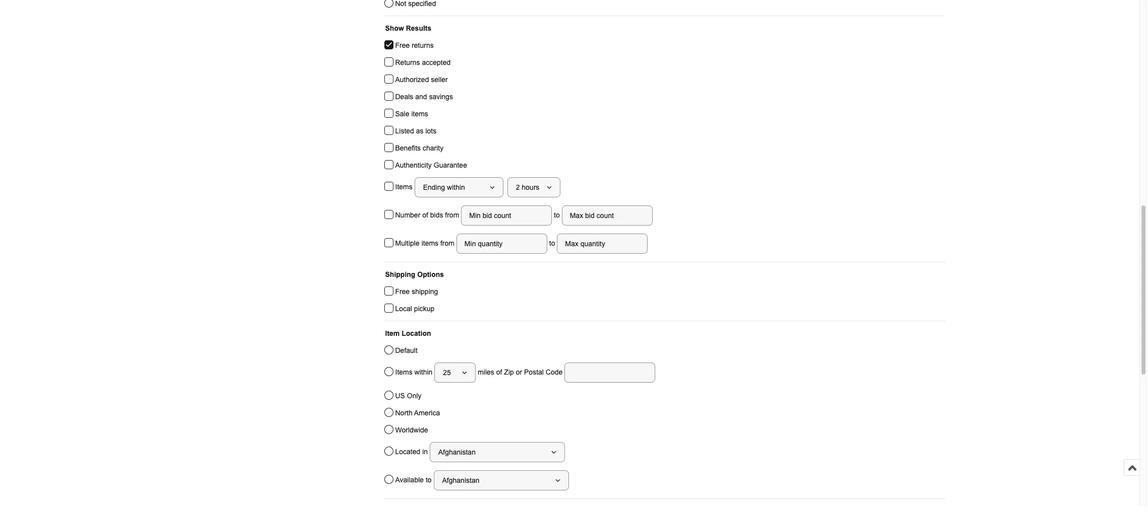 Task type: locate. For each thing, give the bounding box(es) containing it.
from right the bids
[[445, 211, 459, 219]]

2 items from the top
[[395, 369, 413, 377]]

free up local
[[395, 288, 410, 296]]

us
[[395, 392, 405, 401]]

1 vertical spatial items
[[422, 239, 438, 247]]

0 vertical spatial items
[[395, 183, 414, 191]]

from
[[445, 211, 459, 219], [440, 239, 454, 247]]

listed as lots
[[395, 127, 436, 135]]

deals and savings
[[395, 93, 453, 101]]

show results
[[385, 24, 431, 32]]

items left within
[[395, 369, 413, 377]]

free returns
[[395, 41, 434, 49]]

free up returns
[[395, 41, 410, 49]]

items for items within
[[395, 369, 413, 377]]

Enter maximum number of bids text field
[[562, 206, 653, 226]]

1 items from the top
[[395, 183, 414, 191]]

code
[[546, 369, 563, 377]]

of left 'zip'
[[496, 369, 502, 377]]

1 free from the top
[[395, 41, 410, 49]]

1 vertical spatial to
[[547, 239, 557, 247]]

1 vertical spatial of
[[496, 369, 502, 377]]

Enter Maximum Quantity text field
[[557, 234, 648, 254]]

from down the bids
[[440, 239, 454, 247]]

sale items
[[395, 110, 428, 118]]

of for number
[[422, 211, 428, 219]]

items
[[411, 110, 428, 118], [422, 239, 438, 247]]

results
[[406, 24, 431, 32]]

show
[[385, 24, 404, 32]]

to
[[552, 211, 562, 219], [547, 239, 557, 247], [426, 477, 432, 485]]

authenticity
[[395, 161, 432, 169]]

1 vertical spatial items
[[395, 369, 413, 377]]

item
[[385, 330, 400, 338]]

guarantee
[[434, 161, 467, 169]]

items right multiple
[[422, 239, 438, 247]]

0 vertical spatial free
[[395, 41, 410, 49]]

options
[[417, 271, 444, 279]]

in
[[422, 448, 428, 456]]

items for items
[[395, 183, 414, 191]]

available
[[395, 477, 424, 485]]

number
[[395, 211, 420, 219]]

and
[[415, 93, 427, 101]]

1 vertical spatial free
[[395, 288, 410, 296]]

0 vertical spatial items
[[411, 110, 428, 118]]

miles
[[478, 369, 494, 377]]

of
[[422, 211, 428, 219], [496, 369, 502, 377]]

items within
[[395, 369, 434, 377]]

zip
[[504, 369, 514, 377]]

to for multiple items from
[[547, 239, 557, 247]]

as
[[416, 127, 424, 135]]

Enter minimum number of bids text field
[[461, 206, 552, 226]]

number of bids from
[[395, 211, 461, 219]]

0 vertical spatial of
[[422, 211, 428, 219]]

1 horizontal spatial of
[[496, 369, 502, 377]]

within
[[414, 369, 433, 377]]

shipping
[[385, 271, 415, 279]]

to for number of bids from
[[552, 211, 562, 219]]

of left the bids
[[422, 211, 428, 219]]

free
[[395, 41, 410, 49], [395, 288, 410, 296]]

location
[[402, 330, 431, 338]]

0 vertical spatial to
[[552, 211, 562, 219]]

items down authenticity
[[395, 183, 414, 191]]

authenticity guarantee
[[395, 161, 467, 169]]

items for sale
[[411, 110, 428, 118]]

0 horizontal spatial of
[[422, 211, 428, 219]]

2 free from the top
[[395, 288, 410, 296]]

returns accepted
[[395, 59, 451, 67]]

items up as
[[411, 110, 428, 118]]

free for free returns
[[395, 41, 410, 49]]

items
[[395, 183, 414, 191], [395, 369, 413, 377]]

benefits
[[395, 144, 421, 152]]

accepted
[[422, 59, 451, 67]]



Task type: vqa. For each thing, say whether or not it's contained in the screenshot.
Authenticity Guarantee
yes



Task type: describe. For each thing, give the bounding box(es) containing it.
charity
[[423, 144, 444, 152]]

1 vertical spatial from
[[440, 239, 454, 247]]

benefits charity
[[395, 144, 444, 152]]

items for multiple
[[422, 239, 438, 247]]

Enter minimum quantity text field
[[456, 234, 547, 254]]

deals
[[395, 93, 413, 101]]

us only
[[395, 392, 422, 401]]

located in
[[395, 448, 430, 456]]

america
[[414, 410, 440, 418]]

item location
[[385, 330, 431, 338]]

0 vertical spatial from
[[445, 211, 459, 219]]

returns
[[395, 59, 420, 67]]

north america
[[395, 410, 440, 418]]

multiple
[[395, 239, 420, 247]]

postal
[[524, 369, 544, 377]]

available to
[[395, 477, 434, 485]]

north
[[395, 410, 413, 418]]

lots
[[425, 127, 436, 135]]

2 vertical spatial to
[[426, 477, 432, 485]]

local pickup
[[395, 305, 434, 313]]

or
[[516, 369, 522, 377]]

miles of zip or postal code
[[476, 369, 565, 377]]

shipping options
[[385, 271, 444, 279]]

seller
[[431, 76, 448, 84]]

local
[[395, 305, 412, 313]]

savings
[[429, 93, 453, 101]]

of for miles
[[496, 369, 502, 377]]

listed
[[395, 127, 414, 135]]

free shipping
[[395, 288, 438, 296]]

shipping
[[412, 288, 438, 296]]

only
[[407, 392, 422, 401]]

Zip or Postal Code text field
[[565, 363, 655, 383]]

worldwide
[[395, 427, 428, 435]]

located
[[395, 448, 420, 456]]

free for free shipping
[[395, 288, 410, 296]]

pickup
[[414, 305, 434, 313]]

authorized seller
[[395, 76, 448, 84]]

multiple items from
[[395, 239, 456, 247]]

returns
[[412, 41, 434, 49]]

sale
[[395, 110, 409, 118]]

default
[[395, 347, 418, 355]]

bids
[[430, 211, 443, 219]]

authorized
[[395, 76, 429, 84]]



